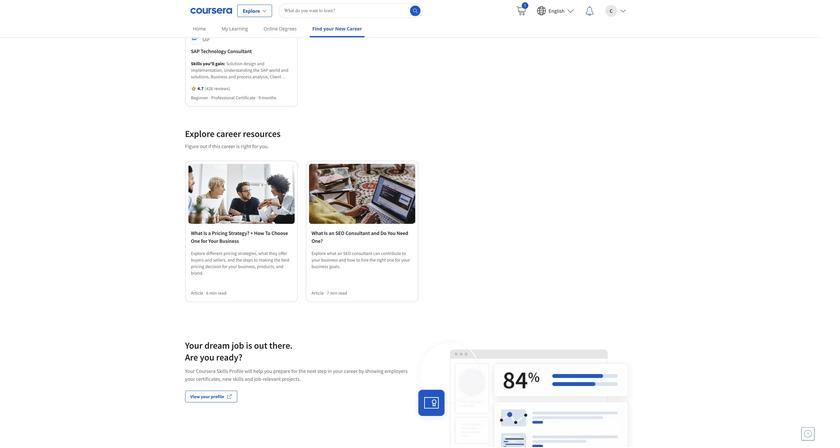 Task type: locate. For each thing, give the bounding box(es) containing it.
explore for what
[[312, 250, 326, 256]]

you
[[200, 351, 214, 363], [264, 368, 272, 374]]

shopping cart: 1 item element
[[516, 2, 528, 16]]

explore up the buyers
[[191, 250, 205, 256]]

0 vertical spatial you
[[200, 351, 214, 363]]

0 horizontal spatial min
[[209, 290, 217, 296]]

consultant inside what is an seo consultant and do you need one?
[[346, 230, 370, 236]]

1 horizontal spatial consultant
[[346, 230, 370, 236]]

business
[[321, 257, 338, 263], [312, 263, 328, 269]]

the left next
[[299, 368, 306, 374]]

if
[[208, 143, 211, 150]]

an for is
[[329, 230, 334, 236]]

1 vertical spatial out
[[254, 339, 267, 351]]

0 horizontal spatial an
[[329, 230, 334, 236]]

for inside your coursera skills profile will help you prepare for the next step in your career by showing employers your certificates, new skills and job-relevant projects.
[[291, 368, 298, 374]]

out inside the your dream job is out there. are you ready?
[[254, 339, 267, 351]]

0 horizontal spatial is
[[203, 230, 207, 236]]

the up 'analysis,'
[[253, 67, 260, 73]]

profile
[[211, 394, 224, 399]]

business up goals.
[[321, 257, 338, 263]]

1 horizontal spatial article
[[312, 290, 324, 296]]

view
[[190, 394, 200, 399]]

explore up learning
[[243, 7, 260, 14]]

0 vertical spatial out
[[200, 143, 207, 150]]

explore
[[243, 7, 260, 14], [185, 128, 215, 140], [191, 250, 205, 256], [312, 250, 326, 256]]

skills left you'll
[[191, 61, 202, 67]]

is right job
[[246, 339, 252, 351]]

1 vertical spatial consultant
[[346, 230, 370, 236]]

is inside what is a pricing strategy? + how to choose one for your business
[[203, 230, 207, 236]]

article · 6 min read
[[191, 290, 226, 296]]

and down the best in the bottom of the page
[[276, 263, 283, 269]]

and right (426
[[216, 80, 223, 86]]

+
[[250, 230, 253, 236]]

for left you.
[[252, 143, 258, 150]]

7
[[327, 290, 329, 296]]

and left the how
[[339, 257, 346, 263]]

career left by
[[344, 368, 358, 374]]

2 what from the left
[[327, 250, 336, 256]]

goals.
[[329, 263, 340, 269]]

1 horizontal spatial out
[[254, 339, 267, 351]]

0 vertical spatial skills
[[191, 61, 202, 67]]

seo inside what is an seo consultant and do you need one?
[[335, 230, 345, 236]]

article left the '7'
[[312, 290, 324, 296]]

for inside explore what an seo consultant can contribute to your business and how to hire the right one for your business goals.
[[395, 257, 400, 263]]

your down the one?
[[312, 257, 320, 263]]

an
[[329, 230, 334, 236], [337, 250, 342, 256]]

min
[[209, 290, 217, 296], [330, 290, 338, 296]]

an inside explore what an seo consultant can contribute to your business and how to hire the right one for your business goals.
[[337, 250, 342, 256]]

1 horizontal spatial min
[[330, 290, 338, 296]]

business down the pricing at the left bottom of page
[[219, 238, 239, 244]]

and left do
[[371, 230, 379, 236]]

explore inside explore different pricing strategies, what they offer buyers and sellers, and the steps to making the best pricing decision for your business, products, and brand.
[[191, 250, 205, 256]]

is right this
[[236, 143, 240, 150]]

sap down home
[[202, 37, 210, 43]]

1 what from the left
[[191, 230, 202, 236]]

read right 6 at the bottom of the page
[[218, 290, 226, 296]]

1 horizontal spatial an
[[337, 250, 342, 256]]

business left goals.
[[312, 263, 328, 269]]

2 is from the left
[[324, 230, 328, 236]]

help center image
[[804, 430, 812, 438]]

your
[[323, 26, 334, 32], [216, 87, 224, 93], [312, 257, 320, 263], [401, 257, 410, 263], [228, 263, 237, 269], [333, 368, 343, 374], [185, 376, 195, 382], [201, 394, 210, 399]]

1 is from the left
[[203, 230, 207, 236]]

business up reviews)
[[211, 74, 228, 80]]

explore inside explore what an seo consultant can contribute to your business and how to hire the right one for your business goals.
[[312, 250, 326, 256]]

1 vertical spatial your
[[185, 339, 203, 351]]

strategy?
[[228, 230, 249, 236]]

1 vertical spatial you
[[264, 368, 272, 374]]

brand.
[[191, 270, 203, 276]]

what up making
[[258, 250, 268, 256]]

and right design
[[257, 61, 264, 67]]

2 read from the left
[[338, 290, 347, 296]]

0 vertical spatial seo
[[335, 230, 345, 236]]

for inside what is a pricing strategy? + how to choose one for your business
[[201, 238, 207, 244]]

analysis,
[[252, 74, 269, 80]]

the inside your coursera skills profile will help you prepare for the next step in your career by showing employers your certificates, new skills and job-relevant projects.
[[299, 368, 306, 374]]

and up decision
[[205, 257, 212, 263]]

what
[[191, 230, 202, 236], [312, 230, 323, 236]]

a
[[208, 230, 211, 236]]

1 vertical spatial business
[[312, 263, 328, 269]]

1 vertical spatial an
[[337, 250, 342, 256]]

0 vertical spatial is
[[236, 143, 240, 150]]

1 what from the left
[[258, 250, 268, 256]]

the
[[253, 67, 260, 73], [236, 257, 242, 263], [274, 257, 280, 263], [370, 257, 376, 263], [299, 368, 306, 374]]

consultant
[[352, 250, 372, 256]]

1 horizontal spatial what
[[327, 250, 336, 256]]

the inside solution design and implementation, understanding the sap world and solutions, business and process analysis, client engagement and communication, how to launch and develop your sap career
[[253, 67, 260, 73]]

2 vertical spatial your
[[185, 368, 195, 374]]

1 horizontal spatial pricing
[[224, 250, 237, 256]]

to right steps
[[254, 257, 258, 263]]

out inside explore career resources figure out if this career is right for you.
[[200, 143, 207, 150]]

career
[[234, 87, 246, 93], [216, 128, 241, 140], [221, 143, 235, 150], [344, 368, 358, 374]]

and
[[257, 61, 264, 67], [281, 67, 288, 73], [228, 74, 236, 80], [216, 80, 223, 86], [191, 87, 198, 93], [371, 230, 379, 236], [205, 257, 212, 263], [227, 257, 235, 263], [339, 257, 346, 263], [276, 263, 283, 269], [245, 376, 253, 382]]

online
[[264, 26, 278, 32]]

how
[[347, 257, 355, 263]]

0 vertical spatial your
[[208, 238, 218, 244]]

1 vertical spatial skills
[[217, 368, 228, 374]]

an inside what is an seo consultant and do you need one?
[[329, 230, 334, 236]]

business inside solution design and implementation, understanding the sap world and solutions, business and process analysis, client engagement and communication, how to launch and develop your sap career
[[211, 74, 228, 80]]

contribute
[[381, 250, 401, 256]]

0 horizontal spatial what
[[258, 250, 268, 256]]

· down develop
[[209, 95, 210, 101]]

my learning link
[[219, 21, 251, 36]]

your inside what is a pricing strategy? + how to choose one for your business
[[208, 238, 218, 244]]

1 horizontal spatial skills
[[217, 368, 228, 374]]

your down are at left bottom
[[185, 368, 195, 374]]

for right one in the left of the page
[[201, 238, 207, 244]]

· for article · 7 min read
[[325, 290, 326, 296]]

what
[[258, 250, 268, 256], [327, 250, 336, 256]]

1 vertical spatial right
[[377, 257, 386, 263]]

career right this
[[221, 143, 235, 150]]

right inside explore career resources figure out if this career is right for you.
[[241, 143, 251, 150]]

0 horizontal spatial right
[[241, 143, 251, 150]]

figure
[[185, 143, 199, 150]]

for up projects.
[[291, 368, 298, 374]]

read for one
[[218, 290, 226, 296]]

step
[[317, 368, 327, 374]]

1 horizontal spatial read
[[338, 290, 347, 296]]

0 horizontal spatial consultant
[[227, 48, 252, 55]]

2 min from the left
[[330, 290, 338, 296]]

· left the '7'
[[325, 290, 326, 296]]

0 horizontal spatial article
[[191, 290, 203, 296]]

career down communication,
[[234, 87, 246, 93]]

read right the '7'
[[338, 290, 347, 296]]

1 vertical spatial how
[[254, 230, 264, 236]]

seo
[[335, 230, 345, 236], [343, 250, 351, 256]]

an for what
[[337, 250, 342, 256]]

0 vertical spatial how
[[256, 80, 265, 86]]

your right view
[[201, 394, 210, 399]]

· left 6 at the bottom of the page
[[204, 290, 205, 296]]

what up goals.
[[327, 250, 336, 256]]

career inside your coursera skills profile will help you prepare for the next step in your career by showing employers your certificates, new skills and job-relevant projects.
[[344, 368, 358, 374]]

right left you.
[[241, 143, 251, 150]]

1 horizontal spatial what
[[312, 230, 323, 236]]

4.7
[[198, 86, 204, 92]]

is inside the your dream job is out there. are you ready?
[[246, 339, 252, 351]]

business
[[211, 74, 228, 80], [219, 238, 239, 244]]

you up "coursera"
[[200, 351, 214, 363]]

None search field
[[279, 3, 423, 18]]

0 horizontal spatial read
[[218, 290, 226, 296]]

is for an
[[324, 230, 328, 236]]

pricing up sellers,
[[224, 250, 237, 256]]

4.7 (426 reviews)
[[198, 86, 230, 92]]

your inside the your dream job is out there. are you ready?
[[185, 339, 203, 351]]

for down sellers,
[[222, 263, 228, 269]]

to left hire
[[356, 257, 360, 263]]

1 vertical spatial seo
[[343, 250, 351, 256]]

your
[[208, 238, 218, 244], [185, 339, 203, 351], [185, 368, 195, 374]]

explore career resources figure out if this career is right for you.
[[185, 128, 281, 150]]

out left 'there.'
[[254, 339, 267, 351]]

launch
[[271, 80, 284, 86]]

1 vertical spatial business
[[219, 238, 239, 244]]

one
[[387, 257, 394, 263]]

choose
[[272, 230, 288, 236]]

is inside explore career resources figure out if this career is right for you.
[[236, 143, 240, 150]]

your inside your coursera skills profile will help you prepare for the next step in your career by showing employers your certificates, new skills and job-relevant projects.
[[185, 368, 195, 374]]

your inside explore different pricing strategies, what they offer buyers and sellers, and the steps to making the best pricing decision for your business, products, and brand.
[[228, 263, 237, 269]]

consultant
[[227, 48, 252, 55], [346, 230, 370, 236]]

min right 6 at the bottom of the page
[[209, 290, 217, 296]]

skills inside your coursera skills profile will help you prepare for the next step in your career by showing employers your certificates, new skills and job-relevant projects.
[[217, 368, 228, 374]]

explore inside explore career resources figure out if this career is right for you.
[[185, 128, 215, 140]]

consultant up solution
[[227, 48, 252, 55]]

you inside the your dream job is out there. are you ready?
[[200, 351, 214, 363]]

resources
[[243, 128, 281, 140]]

what for one?
[[312, 230, 323, 236]]

what up the one?
[[312, 230, 323, 236]]

0 vertical spatial consultant
[[227, 48, 252, 55]]

is inside what is an seo consultant and do you need one?
[[324, 230, 328, 236]]

6
[[206, 290, 209, 296]]

your right in
[[333, 368, 343, 374]]

1 horizontal spatial you
[[264, 368, 272, 374]]

your left business,
[[228, 263, 237, 269]]

right down can
[[377, 257, 386, 263]]

1 horizontal spatial is
[[246, 339, 252, 351]]

your left dream at bottom
[[185, 339, 203, 351]]

:
[[224, 61, 225, 67]]

pricing
[[224, 250, 237, 256], [191, 263, 204, 269]]

min right the '7'
[[330, 290, 338, 296]]

is for a
[[203, 230, 207, 236]]

· for beginner · professional certificate · 9 months
[[209, 95, 210, 101]]

develop
[[199, 87, 215, 93]]

2 article from the left
[[312, 290, 324, 296]]

explore inside dropdown button
[[243, 7, 260, 14]]

skills
[[191, 61, 202, 67], [217, 368, 228, 374]]

min for one?
[[330, 290, 338, 296]]

your down a on the bottom of page
[[208, 238, 218, 244]]

article left 6 at the bottom of the page
[[191, 290, 203, 296]]

one
[[191, 238, 200, 244]]

out left if
[[200, 143, 207, 150]]

months
[[262, 95, 276, 101]]

implementation,
[[191, 67, 223, 73]]

process
[[237, 74, 251, 80]]

will
[[245, 368, 252, 374]]

1 horizontal spatial is
[[324, 230, 328, 236]]

buyers
[[191, 257, 204, 263]]

consultant up consultant
[[346, 230, 370, 236]]

0 vertical spatial right
[[241, 143, 251, 150]]

beginner
[[191, 95, 208, 101]]

how right +
[[254, 230, 264, 236]]

0 vertical spatial business
[[211, 74, 228, 80]]

to
[[265, 230, 271, 236]]

2 what from the left
[[312, 230, 323, 236]]

· for article · 6 min read
[[204, 290, 205, 296]]

0 horizontal spatial you
[[200, 351, 214, 363]]

0 horizontal spatial out
[[200, 143, 207, 150]]

for
[[252, 143, 258, 150], [201, 238, 207, 244], [395, 257, 400, 263], [222, 263, 228, 269], [291, 368, 298, 374]]

how down 'analysis,'
[[256, 80, 265, 86]]

to left "launch"
[[266, 80, 270, 86]]

how
[[256, 80, 265, 86], [254, 230, 264, 236]]

what is an seo consultant and do you need one? link
[[312, 229, 413, 245]]

explore up figure
[[185, 128, 215, 140]]

your up the professional at the left
[[216, 87, 224, 93]]

0 horizontal spatial pricing
[[191, 263, 204, 269]]

the down can
[[370, 257, 376, 263]]

you up the relevant
[[264, 368, 272, 374]]

0 horizontal spatial what
[[191, 230, 202, 236]]

what up one in the left of the page
[[191, 230, 202, 236]]

what inside what is a pricing strategy? + how to choose one for your business
[[191, 230, 202, 236]]

skills up new
[[217, 368, 228, 374]]

your right the find
[[323, 26, 334, 32]]

explore down the one?
[[312, 250, 326, 256]]

what inside explore what an seo consultant can contribute to your business and how to hire the right one for your business goals.
[[327, 250, 336, 256]]

and inside your coursera skills profile will help you prepare for the next step in your career by showing employers your certificates, new skills and job-relevant projects.
[[245, 376, 253, 382]]

certificate
[[236, 95, 255, 101]]

0 vertical spatial an
[[329, 230, 334, 236]]

for right one
[[395, 257, 400, 263]]

(426
[[205, 86, 213, 92]]

pricing down the buyers
[[191, 263, 204, 269]]

pricing
[[212, 230, 227, 236]]

1 read from the left
[[218, 290, 226, 296]]

showing
[[365, 368, 384, 374]]

view your profile button
[[185, 391, 237, 402]]

1 vertical spatial is
[[246, 339, 252, 351]]

read
[[218, 290, 226, 296], [338, 290, 347, 296]]

and down will
[[245, 376, 253, 382]]

what inside what is an seo consultant and do you need one?
[[312, 230, 323, 236]]

0 horizontal spatial is
[[236, 143, 240, 150]]

find your new career
[[312, 26, 362, 32]]

1 min from the left
[[209, 290, 217, 296]]

is
[[203, 230, 207, 236], [324, 230, 328, 236]]

1 article from the left
[[191, 290, 203, 296]]

1 horizontal spatial right
[[377, 257, 386, 263]]

to
[[266, 80, 270, 86], [402, 250, 406, 256], [254, 257, 258, 263], [356, 257, 360, 263]]

seo inside explore what an seo consultant can contribute to your business and how to hire the right one for your business goals.
[[343, 250, 351, 256]]



Task type: vqa. For each thing, say whether or not it's contained in the screenshot.
Number of users
no



Task type: describe. For each thing, give the bounding box(es) containing it.
article for one
[[191, 290, 203, 296]]

technology
[[201, 48, 226, 55]]

design
[[243, 61, 256, 67]]

what is a pricing strategy? + how to choose one for your business link
[[191, 229, 292, 245]]

skills
[[233, 376, 244, 382]]

my
[[222, 26, 228, 32]]

dream
[[204, 339, 230, 351]]

products,
[[257, 263, 275, 269]]

sap up 'beginner · professional certificate · 9 months' at the top left of page
[[225, 87, 233, 93]]

online degrees
[[264, 26, 297, 32]]

find your new career link
[[310, 21, 365, 37]]

coursera
[[196, 368, 216, 374]]

making
[[259, 257, 273, 263]]

seo for consultant
[[343, 250, 351, 256]]

world
[[269, 67, 280, 73]]

online degrees link
[[261, 21, 299, 36]]

english
[[549, 7, 565, 14]]

c button
[[600, 0, 631, 21]]

gain
[[215, 61, 224, 67]]

client
[[270, 74, 281, 80]]

steps
[[243, 257, 253, 263]]

certificates,
[[196, 376, 221, 382]]

career up this
[[216, 128, 241, 140]]

your right one
[[401, 257, 410, 263]]

can
[[373, 250, 380, 256]]

sap up skills you'll gain :
[[191, 48, 200, 55]]

your for coursera
[[185, 368, 195, 374]]

What do you want to learn? text field
[[279, 3, 423, 18]]

view your profile
[[190, 394, 224, 399]]

home
[[193, 26, 206, 32]]

out for figure
[[200, 143, 207, 150]]

prepare
[[273, 368, 290, 374]]

the inside explore what an seo consultant can contribute to your business and how to hire the right one for your business goals.
[[370, 257, 376, 263]]

article · 7 min read
[[312, 290, 347, 296]]

you inside your coursera skills profile will help you prepare for the next step in your career by showing employers your certificates, new skills and job-relevant projects.
[[264, 368, 272, 374]]

best
[[281, 257, 290, 263]]

0 horizontal spatial skills
[[191, 61, 202, 67]]

reviews)
[[214, 86, 230, 92]]

employers
[[385, 368, 408, 374]]

and right sellers,
[[227, 257, 235, 263]]

the down the they at the left of page
[[274, 257, 280, 263]]

for inside explore different pricing strategies, what they offer buyers and sellers, and the steps to making the best pricing decision for your business, products, and brand.
[[222, 263, 228, 269]]

decision
[[205, 263, 221, 269]]

and down understanding
[[228, 74, 236, 80]]

to inside explore different pricing strategies, what they offer buyers and sellers, and the steps to making the best pricing decision for your business, products, and brand.
[[254, 257, 258, 263]]

to inside solution design and implementation, understanding the sap world and solutions, business and process analysis, client engagement and communication, how to launch and develop your sap career
[[266, 80, 270, 86]]

by
[[359, 368, 364, 374]]

this
[[212, 143, 220, 150]]

profile
[[229, 368, 244, 374]]

0 vertical spatial business
[[321, 257, 338, 263]]

offer
[[278, 250, 287, 256]]

your dream job is out there. are you ready?
[[185, 339, 293, 363]]

find
[[312, 26, 322, 32]]

beginner · professional certificate · 9 months
[[191, 95, 276, 101]]

the left steps
[[236, 257, 242, 263]]

sap up 'analysis,'
[[261, 67, 268, 73]]

your inside solution design and implementation, understanding the sap world and solutions, business and process analysis, client engagement and communication, how to launch and develop your sap career
[[216, 87, 224, 93]]

explore what an seo consultant can contribute to your business and how to hire the right one for your business goals.
[[312, 250, 410, 269]]

coursera image
[[190, 5, 232, 16]]

1 link
[[511, 0, 532, 21]]

your up view
[[185, 376, 195, 382]]

what is an seo consultant and do you need one?
[[312, 230, 408, 244]]

1 vertical spatial pricing
[[191, 263, 204, 269]]

c
[[610, 7, 613, 14]]

0 vertical spatial pricing
[[224, 250, 237, 256]]

and up beginner
[[191, 87, 198, 93]]

out for is
[[254, 339, 267, 351]]

learning
[[229, 26, 248, 32]]

ready?
[[216, 351, 242, 363]]

you.
[[259, 143, 269, 150]]

relevant
[[263, 376, 281, 382]]

do
[[381, 230, 387, 236]]

there.
[[269, 339, 293, 351]]

how inside what is a pricing strategy? + how to choose one for your business
[[254, 230, 264, 236]]

· left the 9
[[256, 95, 258, 101]]

professional
[[211, 95, 235, 101]]

skills you'll gain :
[[191, 61, 226, 67]]

how inside solution design and implementation, understanding the sap world and solutions, business and process analysis, client engagement and communication, how to launch and develop your sap career
[[256, 80, 265, 86]]

career
[[347, 26, 362, 32]]

degrees
[[279, 26, 297, 32]]

explore different pricing strategies, what they offer buyers and sellers, and the steps to making the best pricing decision for your business, products, and brand.
[[191, 250, 290, 276]]

business inside what is a pricing strategy? + how to choose one for your business
[[219, 238, 239, 244]]

career inside solution design and implementation, understanding the sap world and solutions, business and process analysis, client engagement and communication, how to launch and develop your sap career
[[234, 87, 246, 93]]

solution design and implementation, understanding the sap world and solutions, business and process analysis, client engagement and communication, how to launch and develop your sap career
[[191, 61, 288, 93]]

understanding
[[224, 67, 252, 73]]

sellers,
[[213, 257, 227, 263]]

and inside what is an seo consultant and do you need one?
[[371, 230, 379, 236]]

explore button
[[237, 4, 272, 17]]

your for dream
[[185, 339, 203, 351]]

one?
[[312, 238, 323, 244]]

seo for consultant
[[335, 230, 345, 236]]

you'll
[[203, 61, 214, 67]]

your inside button
[[201, 394, 210, 399]]

explore for different
[[191, 250, 205, 256]]

sap technology consultant
[[191, 48, 252, 55]]

to right contribute
[[402, 250, 406, 256]]

1
[[524, 2, 526, 8]]

business,
[[238, 263, 256, 269]]

article for one?
[[312, 290, 324, 296]]

and inside explore what an seo consultant can contribute to your business and how to hire the right one for your business goals.
[[339, 257, 346, 263]]

sap technology consultant link
[[191, 47, 292, 55]]

your coursera skills profile will help you prepare for the next step in your career by showing employers your certificates, new skills and job-relevant projects.
[[185, 368, 408, 382]]

graphic of the learner profile page image
[[411, 339, 636, 447]]

english button
[[532, 0, 579, 21]]

what for one
[[191, 230, 202, 236]]

hire
[[361, 257, 369, 263]]

job-
[[254, 376, 263, 382]]

job
[[232, 339, 244, 351]]

they
[[269, 250, 277, 256]]

communication,
[[224, 80, 256, 86]]

for inside explore career resources figure out if this career is right for you.
[[252, 143, 258, 150]]

are
[[185, 351, 198, 363]]

projects.
[[282, 376, 301, 382]]

min for one
[[209, 290, 217, 296]]

what inside explore different pricing strategies, what they offer buyers and sellers, and the steps to making the best pricing decision for your business, products, and brand.
[[258, 250, 268, 256]]

home link
[[190, 21, 209, 36]]

read for one?
[[338, 290, 347, 296]]

engagement
[[191, 80, 215, 86]]

right inside explore what an seo consultant can contribute to your business and how to hire the right one for your business goals.
[[377, 257, 386, 263]]

my learning
[[222, 26, 248, 32]]

and right "world" at left
[[281, 67, 288, 73]]

explore for career
[[185, 128, 215, 140]]

in
[[328, 368, 332, 374]]



